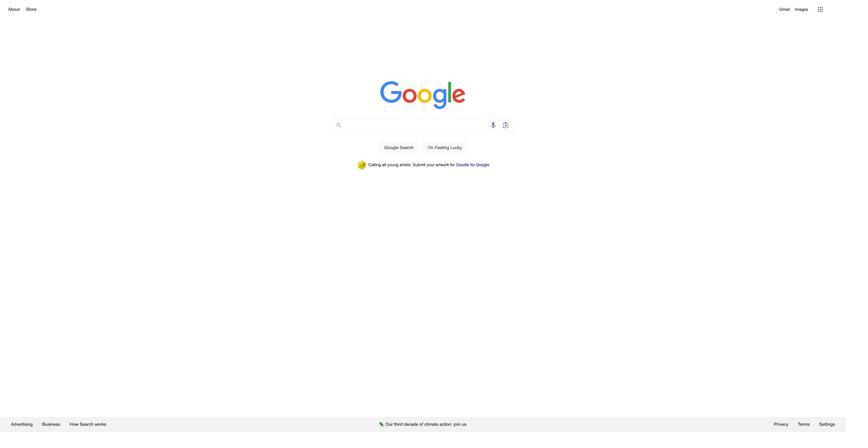 Task type: vqa. For each thing, say whether or not it's contained in the screenshot.
SEARCH FIELD
yes



Task type: describe. For each thing, give the bounding box(es) containing it.
search by voice image
[[490, 122, 497, 129]]

search by image image
[[502, 122, 510, 129]]

google image
[[380, 81, 466, 110]]



Task type: locate. For each thing, give the bounding box(es) containing it.
None search field
[[6, 116, 840, 161]]



